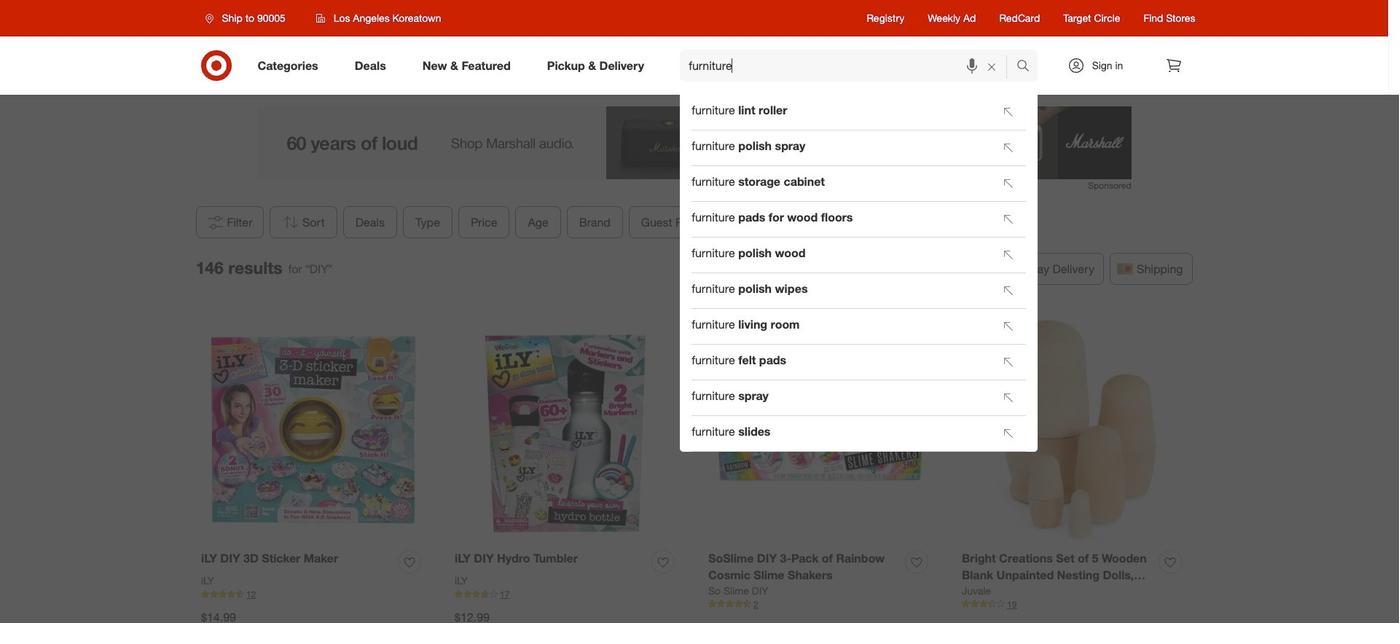 Task type: describe. For each thing, give the bounding box(es) containing it.
What can we help you find? suggestions appear below search field
[[680, 50, 1020, 82]]



Task type: vqa. For each thing, say whether or not it's contained in the screenshot.
Bright Creations Set Of 5 Wooden Blank Unpainted Nesting Dolls, Paint Your Own Traditional Matryoshka Doll For Diy Crafts, Painting, 5.5" "image"
yes



Task type: locate. For each thing, give the bounding box(es) containing it.
ily  diy 3d sticker maker image
[[201, 317, 426, 542], [201, 317, 426, 542]]

advertisement element
[[257, 106, 1131, 179]]

ily diy hydro tumbler image
[[455, 317, 680, 542], [455, 317, 680, 542]]

bright creations set of 5 wooden blank unpainted nesting dolls, paint your own traditional matryoshka doll for diy crafts, painting, 5.5" image
[[962, 317, 1187, 542], [962, 317, 1187, 542]]

soslime diy 3-pack of rainbow cosmic slime shakers image
[[708, 317, 934, 542]]



